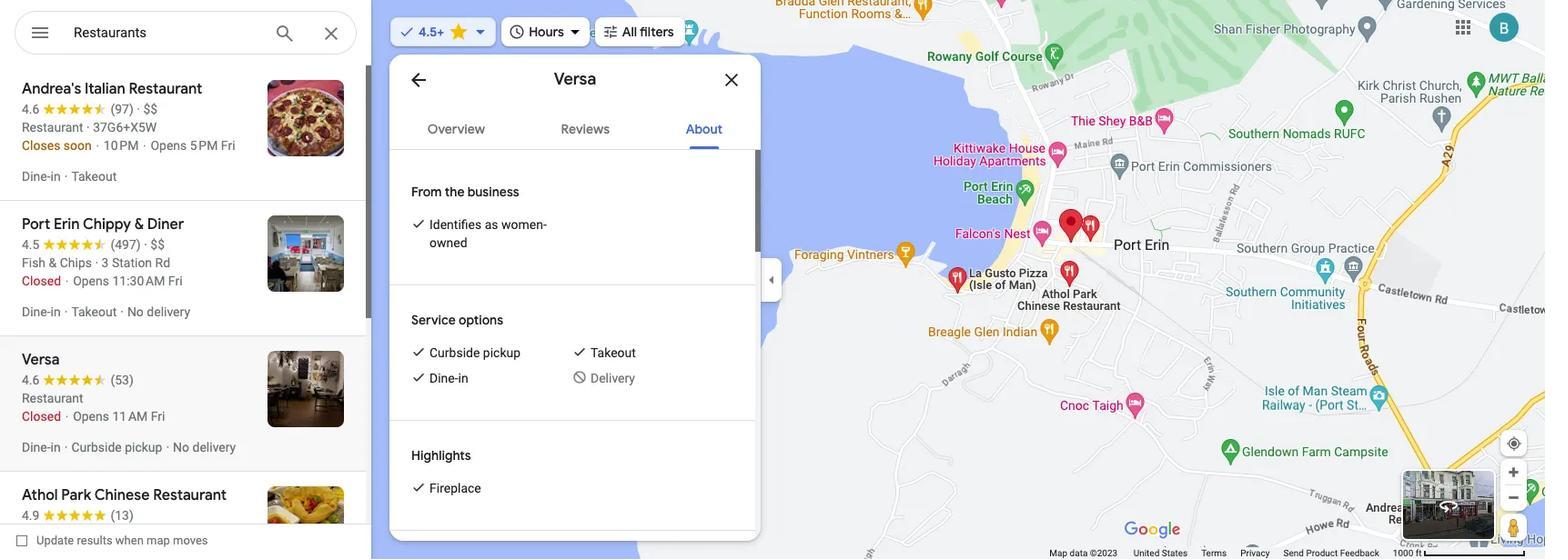 Task type: vqa. For each thing, say whether or not it's contained in the screenshot.
The Product
yes



Task type: describe. For each thing, give the bounding box(es) containing it.
dine-
[[430, 371, 458, 386]]

reviews
[[561, 121, 610, 137]]

1000 ft
[[1394, 549, 1423, 559]]

united states button
[[1134, 548, 1188, 560]]

identifies as women- owned
[[430, 218, 547, 250]]

©2023
[[1091, 549, 1118, 559]]

pickup
[[483, 346, 521, 361]]

moves
[[173, 534, 208, 548]]

hours button
[[502, 12, 590, 52]]

no delivery element
[[591, 370, 635, 388]]

send
[[1284, 549, 1305, 559]]

versa main content
[[390, 55, 761, 560]]

takeout
[[591, 346, 636, 361]]

4.5+
[[419, 24, 445, 40]]

the
[[445, 184, 465, 200]]

4.5+ button
[[391, 12, 496, 52]]

all filters
[[623, 24, 674, 40]]

service
[[412, 312, 456, 329]]

reviews button
[[547, 106, 625, 149]]

show your location image
[[1507, 436, 1523, 452]]

update
[[36, 534, 74, 548]]

map
[[1050, 549, 1068, 559]]

about
[[686, 121, 723, 137]]

data
[[1070, 549, 1088, 559]]

1000
[[1394, 549, 1414, 559]]

when
[[115, 534, 144, 548]]

update results when map moves
[[36, 534, 208, 548]]

Update results when map moves checkbox
[[16, 530, 208, 553]]

united
[[1134, 549, 1160, 559]]

terms
[[1202, 549, 1227, 559]]

zoom out image
[[1508, 492, 1521, 505]]

identifies as women-owned element
[[430, 216, 573, 252]]

united states
[[1134, 549, 1188, 559]]

dine-in
[[430, 371, 469, 386]]

owned
[[430, 236, 468, 250]]

about versa region
[[390, 150, 761, 560]]

curbside
[[430, 346, 480, 361]]

service options
[[412, 312, 503, 329]]

from
[[412, 184, 442, 200]]

business
[[468, 184, 519, 200]]

ft
[[1416, 549, 1423, 559]]

 button
[[15, 11, 66, 58]]

in
[[458, 371, 469, 386]]

delivery
[[591, 371, 635, 386]]

filters
[[640, 24, 674, 40]]

curbside pickup
[[430, 346, 521, 361]]

offers takeout element
[[591, 344, 636, 362]]

all
[[623, 24, 637, 40]]

states
[[1162, 549, 1188, 559]]

options
[[459, 312, 503, 329]]



Task type: locate. For each thing, give the bounding box(es) containing it.
show street view coverage image
[[1501, 514, 1528, 542]]

street view image
[[1439, 495, 1460, 517]]

zoom in image
[[1508, 466, 1521, 480]]

overview
[[428, 121, 485, 137]]

tab list
[[390, 106, 761, 149]]

footer
[[1050, 548, 1394, 560]]

offers curbside pickup element
[[430, 344, 521, 362]]

fireplace
[[430, 482, 481, 496]]

serves dine-in element
[[430, 370, 469, 388]]

map data ©2023
[[1050, 549, 1120, 559]]

1000 ft button
[[1394, 549, 1527, 559]]

has fireplace element
[[430, 480, 481, 498]]

google maps element
[[0, 0, 1546, 560]]

versa
[[554, 69, 597, 90]]

as
[[485, 218, 498, 232]]

privacy
[[1241, 549, 1271, 559]]

results for restaurants feed
[[0, 66, 371, 560]]

tab list containing overview
[[390, 106, 761, 149]]

map
[[147, 534, 170, 548]]

all filters button
[[595, 12, 685, 52]]

hours
[[529, 24, 564, 40]]

Restaurants field
[[15, 11, 357, 56]]

feedback
[[1341, 549, 1380, 559]]

results
[[77, 534, 113, 548]]

footer inside google maps element
[[1050, 548, 1394, 560]]

privacy button
[[1241, 548, 1271, 560]]

None field
[[74, 22, 259, 44]]

footer containing map data ©2023
[[1050, 548, 1394, 560]]


[[29, 20, 51, 46]]

highlights
[[412, 448, 471, 464]]

identifies
[[430, 218, 482, 232]]

product
[[1307, 549, 1339, 559]]

terms button
[[1202, 548, 1227, 560]]

about button
[[672, 106, 738, 149]]

 search field
[[15, 11, 371, 58]]

send product feedback button
[[1284, 548, 1380, 560]]

tab list inside google maps element
[[390, 106, 761, 149]]

none field inside restaurants field
[[74, 22, 259, 44]]

collapse side panel image
[[762, 270, 782, 290]]

send product feedback
[[1284, 549, 1380, 559]]

from the business
[[412, 184, 519, 200]]

women-
[[502, 218, 547, 232]]

overview button
[[413, 106, 500, 149]]



